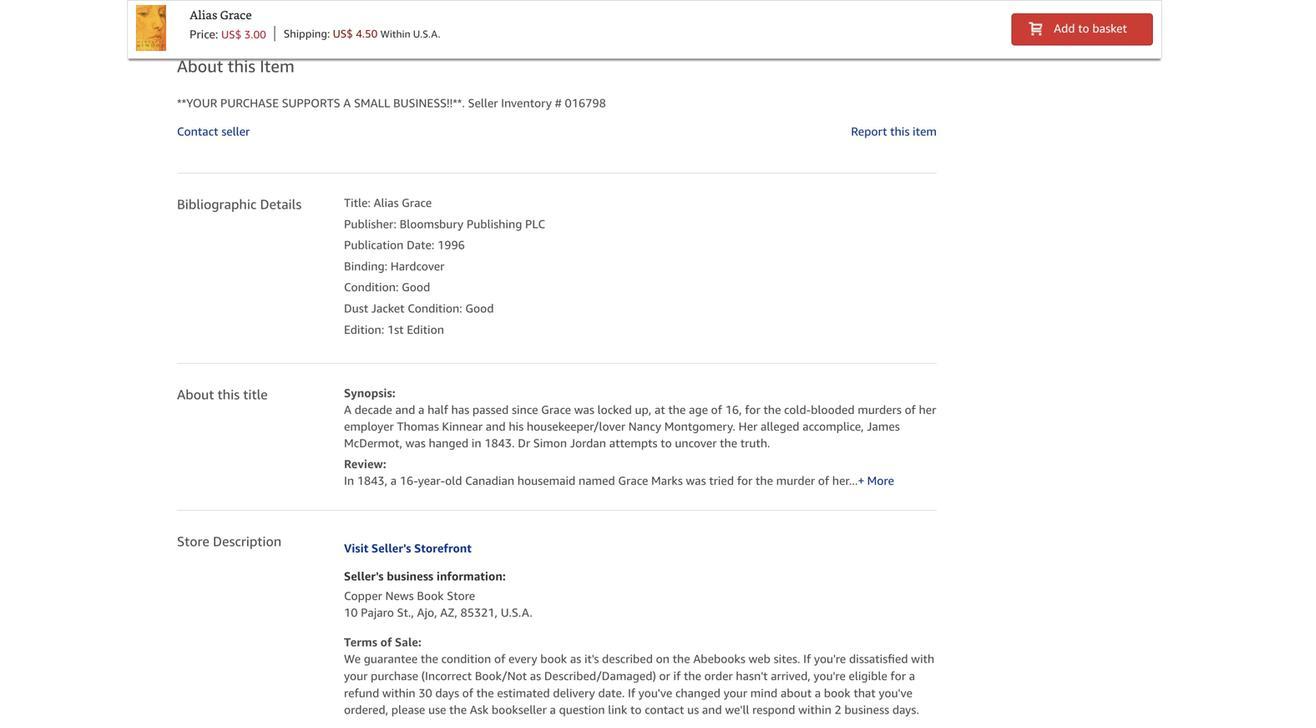 Task type: locate. For each thing, give the bounding box(es) containing it.
0 vertical spatial your
[[344, 669, 368, 683]]

old
[[445, 474, 462, 488]]

publisher:
[[344, 217, 397, 231]]

add to basket
[[1054, 21, 1127, 35]]

1 vertical spatial good
[[465, 301, 494, 315]]

about down "price:"
[[177, 56, 223, 76]]

hanged
[[429, 436, 468, 450]]

0 horizontal spatial condition:
[[344, 280, 399, 294]]

attempts
[[609, 436, 658, 450]]

in
[[344, 474, 354, 488]]

item
[[913, 125, 937, 138]]

0 vertical spatial within
[[382, 686, 416, 700]]

1 vertical spatial you're
[[814, 669, 846, 683]]

2 you're from the top
[[814, 669, 846, 683]]

copper
[[344, 589, 382, 603]]

1 horizontal spatial to
[[661, 436, 672, 450]]

region containing synopsis:
[[344, 385, 937, 488]]

refund
[[344, 686, 379, 700]]

1 horizontal spatial store
[[447, 589, 475, 603]]

1 horizontal spatial you've
[[879, 686, 913, 700]]

add to basket link
[[1011, 13, 1153, 45]]

store up az,
[[447, 589, 475, 603]]

james
[[867, 420, 900, 433]]

0 horizontal spatial alias
[[190, 9, 218, 22]]

named
[[579, 474, 615, 488]]

2 horizontal spatial and
[[702, 703, 722, 717]]

if right sites.
[[803, 652, 811, 666]]

016798
[[565, 96, 606, 110]]

0 vertical spatial book
[[540, 652, 567, 666]]

u.s.a. right within at the top left of the page
[[413, 28, 440, 40]]

business up news
[[387, 569, 433, 583]]

16,
[[725, 403, 742, 417]]

bookseller
[[492, 703, 547, 717]]

if right date.
[[628, 686, 635, 700]]

eligible
[[849, 669, 887, 683]]

1 vertical spatial your
[[724, 686, 747, 700]]

to
[[1078, 21, 1089, 35], [661, 436, 672, 450], [630, 703, 642, 717]]

your down we
[[344, 669, 368, 683]]

condition: down binding:
[[344, 280, 399, 294]]

web
[[749, 652, 771, 666]]

this left title
[[218, 387, 240, 402]]

0 vertical spatial if
[[803, 652, 811, 666]]

1 you've from the left
[[639, 686, 672, 700]]

us$ left 4.50 on the top left of the page
[[333, 27, 353, 40]]

0 vertical spatial and
[[395, 403, 415, 417]]

alias up publisher: on the left top
[[374, 196, 399, 210]]

1 vertical spatial book
[[824, 686, 851, 700]]

1 vertical spatial and
[[486, 420, 506, 433]]

more link
[[858, 474, 894, 488]]

store left description
[[177, 533, 209, 549]]

alias up "price:"
[[190, 9, 218, 22]]

within
[[382, 686, 416, 700], [798, 703, 832, 717]]

you've up contact
[[639, 686, 672, 700]]

0 horizontal spatial store
[[177, 533, 209, 549]]

seller's
[[371, 541, 411, 555], [344, 569, 384, 583]]

to inside terms of sale: we guarantee the condition of every book as it's described on the abebooks web sites. if you're dissatisfied with your purchase (incorrect book/not as described/damaged) or if the order hasn't arrived, you're eligible for a refund within 30 days of the estimated delivery date. if you've changed your mind about a book that you've ordered, please use the ask bookseller a question link to contact us and we'll respond within 2 business days.
[[630, 703, 642, 717]]

was left tried at the right
[[686, 474, 706, 488]]

1 vertical spatial as
[[530, 669, 541, 683]]

1 horizontal spatial business
[[845, 703, 889, 717]]

1 horizontal spatial as
[[570, 652, 581, 666]]

and
[[395, 403, 415, 417], [486, 420, 506, 433], [702, 703, 722, 717]]

the up ask
[[476, 686, 494, 700]]

0 horizontal spatial us$
[[221, 28, 241, 41]]

contact seller
[[177, 125, 250, 138]]

0 vertical spatial good
[[402, 280, 430, 294]]

your
[[344, 669, 368, 683], [724, 686, 747, 700]]

(incorrect
[[421, 669, 472, 683]]

business
[[387, 569, 433, 583], [845, 703, 889, 717]]

was up housekeeper/lover
[[574, 403, 594, 417]]

0 horizontal spatial and
[[395, 403, 415, 417]]

sale:
[[395, 636, 421, 649]]

0 vertical spatial was
[[574, 403, 594, 417]]

if
[[803, 652, 811, 666], [628, 686, 635, 700]]

purchase
[[220, 96, 279, 110]]

1 vertical spatial to
[[661, 436, 672, 450]]

0 vertical spatial a
[[343, 96, 351, 110]]

within left 2 on the right bottom
[[798, 703, 832, 717]]

1 vertical spatial alias
[[374, 196, 399, 210]]

grace up price: us$ 3.00
[[220, 9, 252, 22]]

book up 2 on the right bottom
[[824, 686, 851, 700]]

0 horizontal spatial to
[[630, 703, 642, 717]]

book/not
[[475, 669, 527, 683]]

0 vertical spatial you're
[[814, 652, 846, 666]]

us$ for price:
[[221, 28, 241, 41]]

ajo,
[[417, 606, 437, 619]]

alias
[[190, 9, 218, 22], [374, 196, 399, 210]]

and up thomas
[[395, 403, 415, 417]]

0 vertical spatial condition:
[[344, 280, 399, 294]]

us$ inside price: us$ 3.00
[[221, 28, 241, 41]]

1 horizontal spatial good
[[465, 301, 494, 315]]

price:
[[190, 27, 218, 41]]

2 horizontal spatial to
[[1078, 21, 1089, 35]]

seller's right visit
[[371, 541, 411, 555]]

news
[[385, 589, 414, 603]]

simon
[[533, 436, 567, 450]]

condition: up edition
[[408, 301, 462, 315]]

alias inside title: alias grace publisher: bloomsbury publishing plc publication date: 1996 binding: hardcover condition: good dust jacket condition: good edition: 1st edition
[[374, 196, 399, 210]]

you're up 2 on the right bottom
[[814, 669, 846, 683]]

us$ down alias grace
[[221, 28, 241, 41]]

it's
[[584, 652, 599, 666]]

2 horizontal spatial was
[[686, 474, 706, 488]]

for up her
[[745, 403, 760, 417]]

1 horizontal spatial us$
[[333, 27, 353, 40]]

1 horizontal spatial condition:
[[408, 301, 462, 315]]

visit seller's storefront link
[[344, 541, 472, 555]]

days.
[[892, 703, 919, 717]]

kinnear
[[442, 420, 483, 433]]

0 vertical spatial this
[[228, 56, 255, 76]]

0 horizontal spatial your
[[344, 669, 368, 683]]

1 vertical spatial if
[[628, 686, 635, 700]]

you've up days.
[[879, 686, 913, 700]]

2 vertical spatial this
[[218, 387, 240, 402]]

terms
[[344, 636, 377, 649]]

the up alleged
[[764, 403, 781, 417]]

2 vertical spatial for
[[890, 669, 906, 683]]

business inside terms of sale: we guarantee the condition of every book as it's described on the abebooks web sites. if you're dissatisfied with your purchase (incorrect book/not as described/damaged) or if the order hasn't arrived, you're eligible for a refund within 30 days of the estimated delivery date. if you've changed your mind about a book that you've ordered, please use the ask bookseller a question link to contact us and we'll respond within 2 business days.
[[845, 703, 889, 717]]

0 horizontal spatial u.s.a.
[[413, 28, 440, 40]]

link
[[608, 703, 627, 717]]

arrived,
[[771, 669, 811, 683]]

we'll
[[725, 703, 749, 717]]

region
[[344, 385, 937, 488]]

85321,
[[460, 606, 498, 619]]

her
[[739, 420, 758, 433]]

in
[[472, 436, 481, 450]]

delivery
[[553, 686, 595, 700]]

housekeeper/lover
[[527, 420, 625, 433]]

2
[[835, 703, 841, 717]]

the up if
[[673, 652, 690, 666]]

u.s.a. right 85321,
[[501, 606, 533, 619]]

publication
[[344, 238, 404, 252]]

1 vertical spatial this
[[890, 125, 910, 138]]

1 horizontal spatial was
[[574, 403, 594, 417]]

0 vertical spatial about
[[177, 56, 223, 76]]

store inside seller's business information: copper news book store 10 pajaro st., ajo, az, 85321, u.s.a.
[[447, 589, 475, 603]]

0 horizontal spatial you've
[[639, 686, 672, 700]]

seller
[[468, 96, 498, 110]]

title:
[[344, 196, 371, 210]]

report this item
[[851, 125, 937, 138]]

this down 3.00
[[228, 56, 255, 76]]

guarantee
[[364, 652, 418, 666]]

condition
[[441, 652, 491, 666]]

2 vertical spatial was
[[686, 474, 706, 488]]

for right tried at the right
[[737, 474, 753, 488]]

about left title
[[177, 387, 214, 402]]

1 vertical spatial u.s.a.
[[501, 606, 533, 619]]

was down thomas
[[405, 436, 426, 450]]

1996
[[438, 238, 465, 252]]

1 horizontal spatial within
[[798, 703, 832, 717]]

**your
[[177, 96, 217, 110]]

seller's inside seller's business information: copper news book store 10 pajaro st., ajo, az, 85321, u.s.a.
[[344, 569, 384, 583]]

1 vertical spatial seller's
[[344, 569, 384, 583]]

2 about from the top
[[177, 387, 214, 402]]

dust
[[344, 301, 368, 315]]

within down purchase
[[382, 686, 416, 700]]

1 horizontal spatial book
[[824, 686, 851, 700]]

ask
[[470, 703, 489, 717]]

st.,
[[397, 606, 414, 619]]

1 vertical spatial business
[[845, 703, 889, 717]]

0 vertical spatial u.s.a.
[[413, 28, 440, 40]]

0 vertical spatial as
[[570, 652, 581, 666]]

1 horizontal spatial u.s.a.
[[501, 606, 533, 619]]

description
[[213, 533, 282, 549]]

0 horizontal spatial business
[[387, 569, 433, 583]]

to right link
[[630, 703, 642, 717]]

visit
[[344, 541, 368, 555]]

1 vertical spatial a
[[344, 403, 351, 417]]

her...
[[832, 474, 858, 488]]

0 horizontal spatial within
[[382, 686, 416, 700]]

a left small
[[343, 96, 351, 110]]

1 vertical spatial about
[[177, 387, 214, 402]]

as left it's
[[570, 652, 581, 666]]

details
[[260, 196, 301, 212]]

jacket
[[371, 301, 405, 315]]

grace left marks
[[618, 474, 648, 488]]

to right add
[[1078, 21, 1089, 35]]

this for item
[[890, 125, 910, 138]]

her
[[919, 403, 936, 417]]

with
[[911, 652, 934, 666]]

and up 1843.
[[486, 420, 506, 433]]

for down "dissatisfied"
[[890, 669, 906, 683]]

1 vertical spatial condition:
[[408, 301, 462, 315]]

1 horizontal spatial alias
[[374, 196, 399, 210]]

described/damaged)
[[544, 669, 656, 683]]

seller's up copper
[[344, 569, 384, 583]]

2 vertical spatial to
[[630, 703, 642, 717]]

1 vertical spatial was
[[405, 436, 426, 450]]

review:
[[344, 457, 386, 471]]

us$
[[333, 27, 353, 40], [221, 28, 241, 41]]

business down that
[[845, 703, 889, 717]]

0 horizontal spatial book
[[540, 652, 567, 666]]

0 vertical spatial alias
[[190, 9, 218, 22]]

about for about this item
[[177, 56, 223, 76]]

0 vertical spatial business
[[387, 569, 433, 583]]

we
[[344, 652, 361, 666]]

grace up 'bloomsbury'
[[402, 196, 432, 210]]

1 about from the top
[[177, 56, 223, 76]]

days
[[435, 686, 459, 700]]

your up "we'll"
[[724, 686, 747, 700]]

of left the her
[[905, 403, 916, 417]]

a left decade
[[344, 403, 351, 417]]

year-
[[418, 474, 445, 488]]

as up estimated
[[530, 669, 541, 683]]

a
[[418, 403, 424, 417], [391, 474, 397, 488], [909, 669, 915, 683], [815, 686, 821, 700], [550, 703, 556, 717]]

0 horizontal spatial as
[[530, 669, 541, 683]]

was
[[574, 403, 594, 417], [405, 436, 426, 450], [686, 474, 706, 488]]

us$ for shipping:
[[333, 27, 353, 40]]

2 vertical spatial and
[[702, 703, 722, 717]]

1 you're from the top
[[814, 652, 846, 666]]

to down nancy
[[661, 436, 672, 450]]

alias grace
[[190, 9, 252, 22]]

book right every
[[540, 652, 567, 666]]

1 horizontal spatial and
[[486, 420, 506, 433]]

this left item
[[890, 125, 910, 138]]

terms of sale: we guarantee the condition of every book as it's described on the abebooks web sites. if you're dissatisfied with your purchase (incorrect book/not as described/damaged) or if the order hasn't arrived, you're eligible for a refund within 30 days of the estimated delivery date. if you've changed your mind about a book that you've ordered, please use the ask bookseller a question link to contact us and we'll respond within 2 business days.
[[344, 636, 934, 717]]

a left half
[[418, 403, 424, 417]]

and right 'us'
[[702, 703, 722, 717]]

you're right sites.
[[814, 652, 846, 666]]

1 vertical spatial store
[[447, 589, 475, 603]]



Task type: describe. For each thing, give the bounding box(es) containing it.
that
[[854, 686, 876, 700]]

hasn't
[[736, 669, 768, 683]]

if
[[673, 669, 681, 683]]

16-
[[400, 474, 418, 488]]

contact
[[645, 703, 684, 717]]

u.s.a. inside seller's business information: copper news book store 10 pajaro st., ajo, az, 85321, u.s.a.
[[501, 606, 533, 619]]

has
[[451, 403, 469, 417]]

to inside the synopsis: a decade and a half has passed since grace was locked up, at the age of 16, for the cold-blooded murders of her employer thomas kinnear and his housekeeper/lover nancy montgomery. her alleged accomplice, james mcdermot, was hanged in 1843. dr simon jordan attempts to uncover the truth. review: in 1843, a 16-year-old canadian housemaid named grace marks was tried for the murder of her...
[[661, 436, 672, 450]]

employer
[[344, 420, 394, 433]]

purchase
[[371, 669, 418, 683]]

title: alias grace publisher: bloomsbury publishing plc publication date: 1996 binding: hardcover condition: good dust jacket condition: good edition: 1st edition
[[344, 196, 545, 336]]

bibliographic
[[177, 196, 257, 212]]

binding:
[[344, 259, 387, 273]]

item
[[260, 56, 295, 76]]

1 vertical spatial within
[[798, 703, 832, 717]]

half
[[428, 403, 448, 417]]

canadian
[[465, 474, 514, 488]]

on
[[656, 652, 670, 666]]

a down delivery
[[550, 703, 556, 717]]

#
[[555, 96, 562, 110]]

business inside seller's business information: copper news book store 10 pajaro st., ajo, az, 85321, u.s.a.
[[387, 569, 433, 583]]

0 vertical spatial for
[[745, 403, 760, 417]]

order
[[704, 669, 733, 683]]

storefront
[[414, 541, 472, 555]]

of up book/not
[[494, 652, 505, 666]]

shipping:
[[284, 27, 330, 40]]

date:
[[407, 238, 434, 252]]

book
[[417, 589, 444, 603]]

mcdermot,
[[344, 436, 402, 450]]

this for title
[[218, 387, 240, 402]]

edition:
[[344, 323, 384, 336]]

u.s.a. inside shipping: us$ 4.50 within u.s.a.
[[413, 28, 440, 40]]

plc
[[525, 217, 545, 231]]

of up guarantee
[[380, 636, 392, 649]]

described
[[602, 652, 653, 666]]

housemaid
[[517, 474, 576, 488]]

passed
[[472, 403, 509, 417]]

the right at
[[668, 403, 686, 417]]

murder
[[776, 474, 815, 488]]

business!!**.
[[393, 96, 465, 110]]

2 you've from the left
[[879, 686, 913, 700]]

0 vertical spatial to
[[1078, 21, 1089, 35]]

use
[[428, 703, 446, 717]]

for inside terms of sale: we guarantee the condition of every book as it's described on the abebooks web sites. if you're dissatisfied with your purchase (incorrect book/not as described/damaged) or if the order hasn't arrived, you're eligible for a refund within 30 days of the estimated delivery date. if you've changed your mind about a book that you've ordered, please use the ask bookseller a question link to contact us and we'll respond within 2 business days.
[[890, 669, 906, 683]]

the left truth.
[[720, 436, 737, 450]]

and inside terms of sale: we guarantee the condition of every book as it's described on the abebooks web sites. if you're dissatisfied with your purchase (incorrect book/not as described/damaged) or if the order hasn't arrived, you're eligible for a refund within 30 days of the estimated delivery date. if you've changed your mind about a book that you've ordered, please use the ask bookseller a question link to contact us and we'll respond within 2 business days.
[[702, 703, 722, 717]]

grace up housekeeper/lover
[[541, 403, 571, 417]]

0 vertical spatial seller's
[[371, 541, 411, 555]]

mind
[[750, 686, 778, 700]]

marks
[[651, 474, 683, 488]]

alleged
[[761, 420, 799, 433]]

seller's business information: copper news book store 10 pajaro st., ajo, az, 85321, u.s.a.
[[344, 569, 533, 619]]

add
[[1054, 21, 1075, 35]]

a right about
[[815, 686, 821, 700]]

4.50
[[356, 27, 378, 40]]

1 vertical spatial for
[[737, 474, 753, 488]]

jordan
[[570, 436, 606, 450]]

grace inside title: alias grace publisher: bloomsbury publishing plc publication date: 1996 binding: hardcover condition: good dust jacket condition: good edition: 1st edition
[[402, 196, 432, 210]]

0 vertical spatial store
[[177, 533, 209, 549]]

changed
[[675, 686, 721, 700]]

information:
[[437, 569, 506, 583]]

nancy
[[629, 420, 661, 433]]

ordered,
[[344, 703, 388, 717]]

decade
[[355, 403, 392, 417]]

question
[[559, 703, 605, 717]]

seller
[[221, 125, 250, 138]]

cold-
[[784, 403, 811, 417]]

publishing
[[467, 217, 522, 231]]

3.00
[[244, 28, 266, 41]]

more
[[867, 474, 894, 488]]

abebooks
[[693, 652, 746, 666]]

about this item
[[177, 56, 295, 76]]

a inside the synopsis: a decade and a half has passed since grace was locked up, at the age of 16, for the cold-blooded murders of her employer thomas kinnear and his housekeeper/lover nancy montgomery. her alleged accomplice, james mcdermot, was hanged in 1843. dr simon jordan attempts to uncover the truth. review: in 1843, a 16-year-old canadian housemaid named grace marks was tried for the murder of her...
[[344, 403, 351, 417]]

small
[[354, 96, 390, 110]]

price: us$ 3.00
[[190, 27, 266, 41]]

up,
[[635, 403, 652, 417]]

the right if
[[684, 669, 701, 683]]

a left 16-
[[391, 474, 397, 488]]

contact
[[177, 125, 218, 138]]

estimated
[[497, 686, 550, 700]]

bloomsbury
[[400, 217, 464, 231]]

within
[[380, 28, 410, 40]]

0 horizontal spatial good
[[402, 280, 430, 294]]

at
[[655, 403, 665, 417]]

0 horizontal spatial was
[[405, 436, 426, 450]]

synopsis: a decade and a half has passed since grace was locked up, at the age of 16, for the cold-blooded murders of her employer thomas kinnear and his housekeeper/lover nancy montgomery. her alleged accomplice, james mcdermot, was hanged in 1843. dr simon jordan attempts to uncover the truth. review: in 1843, a 16-year-old canadian housemaid named grace marks was tried for the murder of her...
[[344, 386, 936, 488]]

dissatisfied
[[849, 652, 908, 666]]

the up (incorrect
[[421, 652, 438, 666]]

inventory
[[501, 96, 552, 110]]

dr
[[518, 436, 530, 450]]

of left 16,
[[711, 403, 722, 417]]

uncover
[[675, 436, 717, 450]]

blooded
[[811, 403, 855, 417]]

murders
[[858, 403, 902, 417]]

about for about this title
[[177, 387, 214, 402]]

of left the "her..."
[[818, 474, 829, 488]]

or
[[659, 669, 670, 683]]

1st
[[387, 323, 404, 336]]

please
[[391, 703, 425, 717]]

this for item
[[228, 56, 255, 76]]

store description
[[177, 533, 282, 549]]

10
[[344, 606, 358, 619]]

the down days on the left of page
[[449, 703, 467, 717]]

1 horizontal spatial your
[[724, 686, 747, 700]]

of up ask
[[462, 686, 473, 700]]

report this item link
[[851, 125, 937, 138]]

visit seller's storefront
[[344, 541, 472, 555]]

pajaro
[[361, 606, 394, 619]]

montgomery.
[[664, 420, 736, 433]]

1 horizontal spatial if
[[803, 652, 811, 666]]

0 horizontal spatial if
[[628, 686, 635, 700]]

shipping: us$ 4.50 within u.s.a.
[[284, 27, 440, 40]]

a down with
[[909, 669, 915, 683]]

the left murder at the bottom right of the page
[[756, 474, 773, 488]]



Task type: vqa. For each thing, say whether or not it's contained in the screenshot.
middle this
yes



